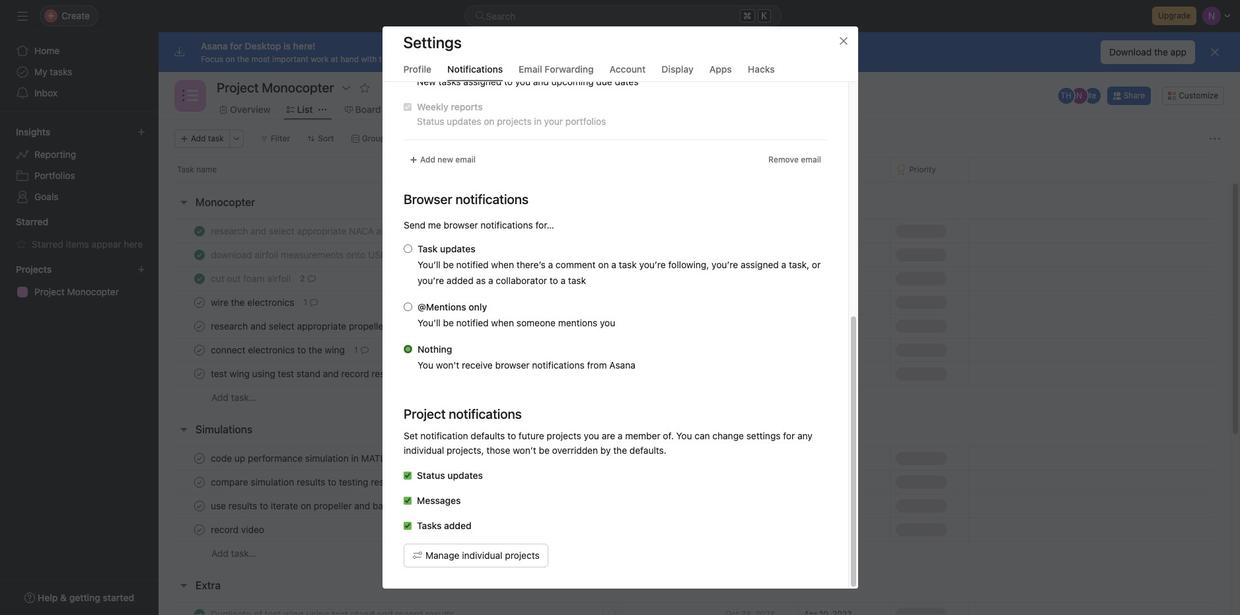 Task type: locate. For each thing, give the bounding box(es) containing it.
0 vertical spatial updates
[[446, 116, 481, 127]]

2023 down apr 7, 2023
[[833, 274, 852, 283]]

0 vertical spatial letester
[[672, 249, 703, 259]]

for inside asana for desktop is here! focus on the most important work at hand with the desktop app
[[230, 40, 242, 51]]

tommy hong inside header monocopter tree grid
[[627, 368, 676, 378]]

1 vertical spatial monocopter
[[67, 286, 119, 297]]

notified up as
[[456, 259, 488, 270]]

you inside nothing you won't receive browser notifications from asana
[[417, 359, 433, 371]]

on inside asana for desktop is here! focus on the most important work at hand with the desktop app
[[226, 54, 235, 64]]

apr 10, 2023 down or
[[804, 274, 852, 283]]

0 horizontal spatial monocopter
[[67, 286, 119, 297]]

2 when from the top
[[491, 317, 514, 328]]

add new email
[[420, 155, 475, 165]]

testetester down the following, at right top
[[627, 273, 670, 283]]

you're up apr 15, 2023
[[711, 259, 738, 270]]

task name text field up compare simulation results to testing results text box
[[208, 452, 402, 465]]

2 completed checkbox from the top
[[192, 247, 207, 263]]

task name text field for row containing 2
[[208, 272, 295, 285]]

0 vertical spatial add task…
[[211, 392, 256, 403]]

4 mark complete checkbox from the top
[[192, 498, 207, 514]]

be inside set notification defaults to future projects you are a member of. you can change settings for any individual projects, those won't be overridden by the defaults.
[[539, 445, 549, 456]]

letester down the following, at right top
[[672, 273, 703, 283]]

0 vertical spatial for
[[230, 40, 242, 51]]

projects element
[[0, 258, 159, 305]]

when inside @mentions only you'll be notified when someone mentions you
[[491, 317, 514, 328]]

collapse task list for this group image
[[178, 197, 189, 207], [178, 580, 189, 591]]

0 vertical spatial you
[[515, 76, 530, 87]]

1 notified from the top
[[456, 259, 488, 270]]

add task… row
[[159, 385, 1230, 410], [159, 541, 1230, 566]]

assigned down notifications
[[463, 76, 501, 87]]

hong inside header simulations tree grid
[[656, 453, 676, 463]]

remove email
[[768, 155, 821, 165]]

task… inside header monocopter tree grid
[[231, 392, 256, 403]]

Task name text field
[[208, 523, 268, 536]]

task name text field inside wire the electronics cell
[[208, 296, 298, 309]]

mark complete image inside research and select appropriate propeller size 'cell'
[[192, 318, 207, 334]]

completed checkbox inside download airfoil measurements onto usb cell
[[192, 247, 207, 263]]

a right as
[[488, 275, 493, 286]]

task name text field for row containing tl
[[208, 248, 391, 261]]

add task… button
[[211, 391, 256, 405], [211, 546, 256, 561]]

2 vertical spatial projects
[[505, 550, 539, 561]]

th right by
[[611, 453, 622, 463]]

you're down you'll
[[417, 275, 444, 286]]

4 mark complete image from the top
[[192, 474, 207, 490]]

member
[[625, 430, 660, 441]]

6 task name text field from the top
[[208, 608, 458, 615]]

mark complete image inside connect electronics to the wing cell
[[192, 342, 207, 358]]

1 vertical spatial add task…
[[211, 548, 256, 559]]

Mark complete checkbox
[[192, 294, 207, 310], [192, 318, 207, 334], [192, 342, 207, 358]]

add task… inside header simulations tree grid
[[211, 548, 256, 559]]

2 letester from the top
[[672, 273, 703, 283]]

1 vertical spatial completed image
[[192, 271, 207, 286]]

task for task name
[[177, 165, 194, 174]]

mark complete image for use results to iterate on propeller and battery location text field
[[192, 498, 207, 514]]

add task… inside header monocopter tree grid
[[211, 392, 256, 403]]

task… down record video text box
[[231, 548, 256, 559]]

forwarding
[[545, 63, 594, 75]]

the
[[1154, 46, 1168, 57], [237, 54, 249, 64], [379, 54, 391, 64], [613, 445, 627, 456]]

Task name text field
[[208, 475, 403, 489]]

add task… button down record video text box
[[211, 546, 256, 561]]

monocopter
[[196, 196, 255, 208], [67, 286, 119, 297]]

0 horizontal spatial you
[[515, 76, 530, 87]]

tommy down the member
[[627, 453, 654, 463]]

0 vertical spatial task name text field
[[208, 367, 404, 380]]

apr left '7,'
[[804, 250, 817, 260]]

you right mentions
[[600, 317, 615, 328]]

2 tommy from the top
[[627, 453, 654, 463]]

2 horizontal spatial you
[[600, 317, 615, 328]]

mark complete image inside compare simulation results to testing results cell
[[192, 474, 207, 490]]

when
[[491, 259, 514, 270], [491, 317, 514, 328]]

mark complete image for task name text field in the wire the electronics cell
[[192, 294, 207, 310]]

settings
[[403, 33, 462, 52]]

mark complete checkbox inside wire the electronics cell
[[192, 294, 207, 310]]

1 down research and select appropriate propeller size 'cell'
[[354, 345, 358, 354]]

notified inside @mentions only you'll be notified when someone mentions you
[[456, 317, 488, 328]]

2 vertical spatial you
[[584, 430, 599, 441]]

Messages checkbox
[[403, 497, 411, 505]]

1 vertical spatial 1 row
[[159, 338, 1230, 362]]

profile
[[403, 63, 432, 75]]

for left any
[[783, 430, 795, 441]]

0 horizontal spatial task
[[177, 165, 194, 174]]

mark complete image
[[192, 318, 207, 334], [192, 366, 207, 382], [192, 450, 207, 466], [192, 474, 207, 490], [192, 522, 207, 538]]

notifications inside nothing you won't receive browser notifications from asana
[[532, 359, 584, 371]]

add up simulations
[[211, 392, 228, 403]]

1 horizontal spatial task
[[417, 243, 437, 254]]

Task name text field
[[208, 319, 410, 333]]

tommy hong down the member
[[627, 453, 676, 463]]

1 vertical spatial mark complete checkbox
[[192, 318, 207, 334]]

the right by
[[613, 445, 627, 456]]

weekly reports status updates on projects in your portfolios
[[417, 101, 606, 127]]

1 completed checkbox from the top
[[192, 223, 207, 239]]

testetester
[[627, 249, 670, 259], [627, 273, 670, 283]]

manage individual projects button
[[403, 544, 548, 568]]

mark complete checkbox for use results to iterate on propeller and battery location text field
[[192, 498, 207, 514]]

th inside th button
[[611, 321, 622, 331]]

be inside task updates you'll be notified when there's a comment on a task you're following, you're assigned a task, or you're added as a collaborator to a task
[[443, 259, 454, 270]]

1 tommy from the top
[[627, 368, 654, 378]]

be for you'll
[[443, 259, 454, 270]]

app inside asana for desktop is here! focus on the most important work at hand with the desktop app
[[426, 54, 440, 64]]

testetester letester
[[627, 249, 703, 259], [627, 273, 703, 283]]

when left someone
[[491, 317, 514, 328]]

mark complete image for task name text box inside code up performance simulation in matlab cell
[[192, 450, 207, 466]]

1 vertical spatial task name text field
[[208, 452, 402, 465]]

1 status from the top
[[417, 116, 444, 127]]

task up name
[[208, 133, 224, 143]]

portfolios
[[34, 170, 75, 181]]

notified for updates
[[456, 259, 488, 270]]

task… inside header simulations tree grid
[[231, 548, 256, 559]]

1 vertical spatial projects
[[546, 430, 581, 441]]

starred
[[16, 216, 48, 227], [32, 239, 63, 250]]

4 task name text field from the top
[[208, 296, 298, 309]]

task name text field for code up performance simulation in matlab cell
[[208, 452, 402, 465]]

2 mark complete image from the top
[[192, 366, 207, 382]]

None checkbox
[[403, 103, 411, 111]]

1 completed image from the top
[[192, 247, 207, 263]]

updates
[[446, 116, 481, 127], [440, 243, 475, 254], [447, 470, 483, 481]]

be right you'll
[[443, 259, 454, 270]]

test wing using test stand and record results cell
[[159, 361, 603, 386]]

updates inside task updates you'll be notified when there's a comment on a task you're following, you're assigned a task, or you're added as a collaborator to a task
[[440, 243, 475, 254]]

5 mark complete checkbox from the top
[[192, 522, 207, 538]]

letester inside button
[[672, 273, 703, 283]]

those
[[486, 445, 510, 456]]

0 vertical spatial notifications
[[480, 219, 533, 231]]

1 vertical spatial status
[[417, 470, 445, 481]]

notifications button
[[447, 63, 503, 81]]

header simulations tree grid
[[159, 446, 1230, 566]]

notified inside task updates you'll be notified when there's a comment on a task you're following, you're assigned a task, or you're added as a collaborator to a task
[[456, 259, 488, 270]]

add task… down record video text box
[[211, 548, 256, 559]]

add task…
[[211, 392, 256, 403], [211, 548, 256, 559]]

settings
[[746, 430, 780, 441]]

completed checkbox for task name text field in "research and select appropriate naca airfoil" cell
[[192, 223, 207, 239]]

1 horizontal spatial task
[[568, 275, 586, 286]]

hong inside header monocopter tree grid
[[656, 368, 676, 378]]

upcoming
[[551, 76, 593, 87]]

completed checkbox inside "research and select appropriate naca airfoil" cell
[[192, 223, 207, 239]]

2 completed image from the top
[[192, 271, 207, 286]]

projects for on
[[497, 116, 531, 127]]

task inside task updates you'll be notified when there's a comment on a task you're following, you're assigned a task, or you're added as a collaborator to a task
[[417, 243, 437, 254]]

0 vertical spatial add task… row
[[159, 385, 1230, 410]]

you
[[515, 76, 530, 87], [600, 317, 615, 328], [584, 430, 599, 441]]

1 completed image from the top
[[192, 223, 207, 239]]

completed image down extra
[[192, 606, 207, 615]]

the inside set notification defaults to future projects you are a member of. you can change settings for any individual projects, those won't be overridden by the defaults.
[[613, 445, 627, 456]]

0 horizontal spatial 1 button
[[301, 296, 320, 309]]

add inside header simulations tree grid
[[211, 548, 228, 559]]

0 vertical spatial browser
[[443, 219, 478, 231]]

to for future
[[507, 430, 516, 441]]

th for research and select appropriate propeller size 'cell'
[[611, 321, 622, 331]]

app
[[1171, 46, 1187, 57], [426, 54, 440, 64]]

project monocopter link
[[8, 281, 151, 303]]

1 vertical spatial you
[[676, 430, 692, 441]]

completed image down monocopter button
[[192, 247, 207, 263]]

add left the new
[[420, 155, 435, 165]]

insights element
[[0, 120, 159, 210]]

on down calendar
[[484, 116, 494, 127]]

0 vertical spatial 1
[[304, 297, 307, 307]]

you
[[417, 359, 433, 371], [676, 430, 692, 441]]

2 mark complete checkbox from the top
[[192, 450, 207, 466]]

1 vertical spatial notified
[[456, 317, 488, 328]]

10, down or
[[820, 274, 830, 283]]

0 vertical spatial individual
[[403, 445, 444, 456]]

2 task name text field from the top
[[208, 452, 402, 465]]

0 vertical spatial mark complete image
[[192, 294, 207, 310]]

1 vertical spatial task
[[417, 243, 437, 254]]

apr 15, 2023
[[726, 274, 773, 283]]

Completed checkbox
[[192, 223, 207, 239], [192, 247, 207, 263], [192, 271, 207, 286], [192, 606, 207, 615]]

task name text field inside code up performance simulation in matlab cell
[[208, 452, 402, 465]]

1 vertical spatial completed image
[[192, 606, 207, 615]]

0 horizontal spatial email
[[455, 155, 475, 165]]

completed image for duplicate of test wing using test stand and record results cell
[[192, 606, 207, 615]]

0 vertical spatial mark complete checkbox
[[192, 294, 207, 310]]

task name text field inside download airfoil measurements onto usb cell
[[208, 248, 391, 261]]

goals
[[34, 191, 59, 202]]

add down record video text box
[[211, 548, 228, 559]]

close image
[[838, 36, 849, 46]]

1 vertical spatial add task… button
[[211, 546, 256, 561]]

defaults
[[470, 430, 505, 441]]

1 mark complete image from the top
[[192, 318, 207, 334]]

1 collapse task list for this group image from the top
[[178, 197, 189, 207]]

when for someone
[[491, 317, 514, 328]]

mark complete image inside code up performance simulation in matlab cell
[[192, 450, 207, 466]]

testetester letester up testetester letester button
[[627, 249, 703, 259]]

projects inside weekly reports status updates on projects in your portfolios
[[497, 116, 531, 127]]

completed image inside download airfoil measurements onto usb cell
[[192, 247, 207, 263]]

1 vertical spatial when
[[491, 317, 514, 328]]

1 task name text field from the top
[[208, 224, 404, 238]]

1 vertical spatial assigned
[[740, 259, 779, 270]]

mark complete image inside wire the electronics cell
[[192, 294, 207, 310]]

display button
[[662, 63, 694, 81]]

@mentions
[[417, 301, 466, 313]]

0 horizontal spatial task
[[208, 133, 224, 143]]

notification
[[420, 430, 468, 441]]

th right from
[[611, 368, 622, 378]]

individual inside button
[[462, 550, 502, 561]]

task updates you'll be notified when there's a comment on a task you're following, you're assigned a task, or you're added as a collaborator to a task
[[417, 243, 820, 286]]

calendar
[[471, 104, 510, 115]]

task inside button
[[208, 133, 224, 143]]

tommy inside header simulations tree grid
[[627, 453, 654, 463]]

mark complete checkbox inside record video cell
[[192, 522, 207, 538]]

0 vertical spatial collapse task list for this group image
[[178, 197, 189, 207]]

1 horizontal spatial browser
[[495, 359, 529, 371]]

1 letester from the top
[[672, 249, 703, 259]]

1 button up research and select appropriate propeller size text field
[[301, 296, 320, 309]]

10, up '15,'
[[741, 250, 752, 260]]

1 horizontal spatial assigned
[[740, 259, 779, 270]]

completed image
[[192, 247, 207, 263], [192, 606, 207, 615]]

1 add task… from the top
[[211, 392, 256, 403]]

1 mark complete checkbox from the top
[[192, 366, 207, 382]]

to up weekly reports status updates on projects in your portfolios
[[504, 76, 512, 87]]

to for you
[[504, 76, 512, 87]]

be inside @mentions only you'll be notified when someone mentions you
[[443, 317, 454, 328]]

to inside set notification defaults to future projects you are a member of. you can change settings for any individual projects, those won't be overridden by the defaults.
[[507, 430, 516, 441]]

tommy hong down th button
[[627, 368, 676, 378]]

mark complete checkbox inside research and select appropriate propeller size 'cell'
[[192, 318, 207, 334]]

updates down the projects,
[[447, 470, 483, 481]]

my tasks
[[34, 66, 72, 77]]

1 inside wire the electronics cell
[[304, 297, 307, 307]]

notifications left from
[[532, 359, 584, 371]]

browser right receive
[[495, 359, 529, 371]]

notifications left for… on the top of the page
[[480, 219, 533, 231]]

1 vertical spatial 1
[[354, 345, 358, 354]]

0 vertical spatial task
[[177, 165, 194, 174]]

2 completed image from the top
[[192, 606, 207, 615]]

completed checkbox for task name text field within the duplicate of test wing using test stand and record results cell
[[192, 606, 207, 615]]

be down future
[[539, 445, 549, 456]]

email
[[455, 155, 475, 165], [801, 155, 821, 165]]

Mark complete checkbox
[[192, 366, 207, 382], [192, 450, 207, 466], [192, 474, 207, 490], [192, 498, 207, 514], [192, 522, 207, 538]]

0 vertical spatial tommy hong
[[627, 368, 676, 378]]

0 vertical spatial 10,
[[741, 250, 752, 260]]

1 mark complete checkbox from the top
[[192, 294, 207, 310]]

15,
[[741, 274, 752, 283]]

status down timeline
[[417, 116, 444, 127]]

0 vertical spatial added
[[446, 275, 473, 286]]

3 task name text field from the top
[[208, 272, 295, 285]]

add up task name
[[191, 133, 206, 143]]

email right the new
[[455, 155, 475, 165]]

1 horizontal spatial asana
[[609, 359, 635, 371]]

research and select appropriate naca airfoil cell
[[159, 219, 603, 243]]

0 vertical spatial completed image
[[192, 247, 207, 263]]

3 mark complete checkbox from the top
[[192, 474, 207, 490]]

tommy right from
[[627, 368, 654, 378]]

2 task name text field from the top
[[208, 248, 391, 261]]

email inside button
[[801, 155, 821, 165]]

row containing 2
[[159, 266, 1230, 291]]

the right the download
[[1154, 46, 1168, 57]]

tommy hong inside header simulations tree grid
[[627, 453, 676, 463]]

add inside header monocopter tree grid
[[211, 392, 228, 403]]

on left tl
[[598, 259, 609, 270]]

mark complete image inside test wing using test stand and record results cell
[[192, 366, 207, 382]]

extra
[[196, 579, 221, 591]]

1 vertical spatial task
[[619, 259, 637, 270]]

starred down goals
[[16, 216, 48, 227]]

a down comment
[[560, 275, 565, 286]]

list link
[[287, 102, 313, 117]]

for left 'desktop'
[[230, 40, 242, 51]]

download the app
[[1109, 46, 1187, 57]]

1 vertical spatial tommy
[[627, 453, 654, 463]]

1 vertical spatial individual
[[462, 550, 502, 561]]

when up collaborator
[[491, 259, 514, 270]]

1 hong from the top
[[656, 368, 676, 378]]

1 horizontal spatial 1
[[354, 345, 358, 354]]

individual right manage
[[462, 550, 502, 561]]

monocopter down name
[[196, 196, 255, 208]]

individual
[[403, 445, 444, 456], [462, 550, 502, 561]]

hong for test wing using test stand and record results cell
[[656, 368, 676, 378]]

app down settings
[[426, 54, 440, 64]]

1 task… from the top
[[231, 392, 256, 403]]

comment
[[555, 259, 595, 270]]

3 completed checkbox from the top
[[192, 271, 207, 286]]

record video cell
[[159, 517, 603, 542]]

2 tommy hong from the top
[[627, 453, 676, 463]]

header monocopter tree grid
[[159, 219, 1230, 410]]

1 horizontal spatial 10,
[[820, 274, 830, 283]]

you down nothing
[[417, 359, 433, 371]]

0 horizontal spatial asana
[[201, 40, 228, 51]]

th inside header simulations tree grid
[[611, 453, 622, 463]]

1 horizontal spatial for
[[783, 430, 795, 441]]

mark complete checkbox inside connect electronics to the wing cell
[[192, 342, 207, 358]]

2023 up apr 15, 2023
[[754, 250, 773, 260]]

simulations
[[196, 424, 253, 435]]

send
[[403, 219, 425, 231]]

apr 10, 2023
[[726, 250, 773, 260], [804, 274, 852, 283]]

2 add task… button from the top
[[211, 546, 256, 561]]

completed checkbox inside cut out foam airfoil cell
[[192, 271, 207, 286]]

2 add task… from the top
[[211, 548, 256, 559]]

mark complete checkbox for task name text field in the wire the electronics cell
[[192, 294, 207, 310]]

1 tommy hong from the top
[[627, 368, 676, 378]]

monocopter button
[[196, 190, 255, 214]]

you're
[[639, 259, 666, 270], [711, 259, 738, 270], [417, 275, 444, 286]]

Task name text field
[[208, 224, 404, 238], [208, 248, 391, 261], [208, 272, 295, 285], [208, 296, 298, 309], [208, 343, 349, 356], [208, 608, 458, 615]]

you're up testetester letester button
[[639, 259, 666, 270]]

added left as
[[446, 275, 473, 286]]

mark complete image inside record video cell
[[192, 522, 207, 538]]

1 vertical spatial updates
[[440, 243, 475, 254]]

1 row down th button
[[159, 338, 1230, 362]]

add task… button inside header simulations tree grid
[[211, 546, 256, 561]]

Status updates checkbox
[[403, 472, 411, 480]]

tommy inside header monocopter tree grid
[[627, 368, 654, 378]]

a right "are"
[[617, 430, 622, 441]]

5 mark complete image from the top
[[192, 522, 207, 538]]

1 horizontal spatial individual
[[462, 550, 502, 561]]

1 horizontal spatial you
[[584, 430, 599, 441]]

status inside weekly reports status updates on projects in your portfolios
[[417, 116, 444, 127]]

add inside button
[[191, 133, 206, 143]]

1 horizontal spatial app
[[1171, 46, 1187, 57]]

apr 10, 2023 up apr 15, 2023
[[726, 250, 773, 260]]

mark complete image inside use results to iterate on propeller and battery location cell
[[192, 498, 207, 514]]

1 vertical spatial you
[[600, 317, 615, 328]]

hong down th button
[[656, 368, 676, 378]]

wire the electronics cell
[[159, 290, 603, 315]]

projects,
[[446, 445, 484, 456]]

0 horizontal spatial tasks
[[50, 66, 72, 77]]

0 horizontal spatial 1
[[304, 297, 307, 307]]

me
[[428, 219, 441, 231]]

you right of.
[[676, 430, 692, 441]]

None radio
[[403, 303, 412, 311], [403, 345, 412, 354], [403, 303, 412, 311], [403, 345, 412, 354]]

1 vertical spatial be
[[443, 317, 454, 328]]

the left most
[[237, 54, 249, 64]]

2
[[300, 273, 305, 283]]

be down @mentions at the left of the page
[[443, 317, 454, 328]]

0 horizontal spatial app
[[426, 54, 440, 64]]

download
[[1109, 46, 1152, 57]]

0 vertical spatial projects
[[497, 116, 531, 127]]

1 button down research and select appropriate propeller size 'cell'
[[351, 343, 371, 356]]

collapse task list for this group image
[[178, 424, 189, 435]]

a left task,
[[781, 259, 786, 270]]

download airfoil measurements onto usb cell
[[159, 243, 603, 267]]

2 task… from the top
[[231, 548, 256, 559]]

row
[[159, 157, 1240, 182], [174, 181, 1214, 182], [159, 219, 1230, 243], [159, 243, 1230, 267], [159, 266, 1230, 291], [159, 361, 1230, 386], [159, 446, 1230, 470], [159, 470, 1230, 494], [159, 494, 1230, 518], [159, 517, 1230, 542], [159, 602, 1230, 615]]

0 vertical spatial starred
[[16, 216, 48, 227]]

2 1 row from the top
[[159, 338, 1230, 362]]

hong for code up performance simulation in matlab cell
[[656, 453, 676, 463]]

mark complete checkbox inside test wing using test stand and record results cell
[[192, 366, 207, 382]]

1 add task… button from the top
[[211, 391, 256, 405]]

monocopter right project
[[67, 286, 119, 297]]

mark complete checkbox inside use results to iterate on propeller and battery location cell
[[192, 498, 207, 514]]

projects inside set notification defaults to future projects you are a member of. you can change settings for any individual projects, those won't be overridden by the defaults.
[[546, 430, 581, 441]]

asana inside asana for desktop is here! focus on the most important work at hand with the desktop app
[[201, 40, 228, 51]]

1 vertical spatial browser
[[495, 359, 529, 371]]

1 down 2 button
[[304, 297, 307, 307]]

0 vertical spatial status
[[417, 116, 444, 127]]

on inside task updates you'll be notified when there's a comment on a task you're following, you're assigned a task, or you're added as a collaborator to a task
[[598, 259, 609, 270]]

priority
[[909, 165, 936, 174]]

mark complete checkbox for task name text box inside code up performance simulation in matlab cell
[[192, 450, 207, 466]]

2 email from the left
[[801, 155, 821, 165]]

0 vertical spatial hong
[[656, 368, 676, 378]]

0 vertical spatial apr 10, 2023
[[726, 250, 773, 260]]

1 inside connect electronics to the wing cell
[[354, 345, 358, 354]]

0 vertical spatial 1 button
[[301, 296, 320, 309]]

app inside button
[[1171, 46, 1187, 57]]

inbox
[[34, 87, 58, 98]]

task up testetester letester button
[[619, 259, 637, 270]]

task name text field inside test wing using test stand and record results cell
[[208, 367, 404, 380]]

task…
[[231, 392, 256, 403], [231, 548, 256, 559]]

updates down reports on the top of page
[[446, 116, 481, 127]]

mark complete checkbox inside compare simulation results to testing results cell
[[192, 474, 207, 490]]

1 vertical spatial testetester
[[627, 273, 670, 283]]

appear
[[92, 239, 121, 250]]

1 horizontal spatial you
[[676, 430, 692, 441]]

3 mark complete checkbox from the top
[[192, 342, 207, 358]]

1 vertical spatial mark complete image
[[192, 342, 207, 358]]

1 vertical spatial collapse task list for this group image
[[178, 580, 189, 591]]

0 vertical spatial monocopter
[[196, 196, 255, 208]]

3 mark complete image from the top
[[192, 498, 207, 514]]

dismiss image
[[1210, 47, 1220, 57]]

manage individual projects
[[425, 550, 539, 561]]

completed checkbox for task name text field within the cut out foam airfoil cell
[[192, 271, 207, 286]]

when for there's
[[491, 259, 514, 270]]

mark complete checkbox inside code up performance simulation in matlab cell
[[192, 450, 207, 466]]

Task name text field
[[208, 367, 404, 380], [208, 452, 402, 465]]

completed image inside "research and select appropriate naca airfoil" cell
[[192, 223, 207, 239]]

collapse task list for this group image left extra
[[178, 580, 189, 591]]

0 vertical spatial be
[[443, 259, 454, 270]]

project monocopter
[[34, 286, 119, 297]]

dates
[[615, 76, 638, 87]]

mark complete image for task name text box inside test wing using test stand and record results cell
[[192, 366, 207, 382]]

tommy for code up performance simulation in matlab cell
[[627, 453, 654, 463]]

None radio
[[403, 244, 412, 253]]

cell
[[603, 219, 720, 243], [720, 219, 799, 243], [603, 290, 720, 315], [720, 290, 799, 315], [720, 314, 799, 338], [720, 338, 799, 362], [720, 361, 799, 386], [720, 446, 799, 470], [603, 470, 720, 494], [720, 470, 799, 494], [603, 494, 720, 518], [720, 494, 799, 518], [603, 517, 720, 542], [720, 517, 799, 542]]

mark complete checkbox for task name text field inside connect electronics to the wing cell
[[192, 342, 207, 358]]

completed image inside duplicate of test wing using test stand and record results cell
[[192, 606, 207, 615]]

add task… up simulations
[[211, 392, 256, 403]]

email inside button
[[455, 155, 475, 165]]

task down comment
[[568, 275, 586, 286]]

starred left items
[[32, 239, 63, 250]]

tasks
[[50, 66, 72, 77], [438, 76, 461, 87]]

reporting link
[[8, 144, 151, 165]]

notified for only
[[456, 317, 488, 328]]

task name text field inside connect electronics to the wing cell
[[208, 343, 349, 356]]

list
[[297, 104, 313, 115]]

completed image
[[192, 223, 207, 239], [192, 271, 207, 286]]

the right with
[[379, 54, 391, 64]]

completed checkbox inside duplicate of test wing using test stand and record results cell
[[192, 606, 207, 615]]

collapse task list for this group image for monocopter
[[178, 197, 189, 207]]

collapse task list for this group image down task name
[[178, 197, 189, 207]]

notified
[[456, 259, 488, 270], [456, 317, 488, 328]]

add inside button
[[420, 155, 435, 165]]

th row
[[159, 314, 1230, 338]]

task left name
[[177, 165, 194, 174]]

0 horizontal spatial individual
[[403, 445, 444, 456]]

testetester letester down the following, at right top
[[627, 273, 703, 283]]

2 testetester letester from the top
[[627, 273, 703, 283]]

add task… for add task… button related to second "add task…" row from the bottom
[[211, 392, 256, 403]]

0 vertical spatial assigned
[[463, 76, 501, 87]]

mark complete image
[[192, 294, 207, 310], [192, 342, 207, 358], [192, 498, 207, 514]]

3 mark complete image from the top
[[192, 450, 207, 466]]

5 task name text field from the top
[[208, 343, 349, 356]]

can
[[694, 430, 710, 441]]

1 email from the left
[[455, 155, 475, 165]]

task name text field inside cut out foam airfoil cell
[[208, 272, 295, 285]]

nothing you won't receive browser notifications from asana
[[417, 344, 635, 371]]

projects inside button
[[505, 550, 539, 561]]

notified down the only
[[456, 317, 488, 328]]

on right focus
[[226, 54, 235, 64]]

task… up simulations button
[[231, 392, 256, 403]]

1 vertical spatial apr 10, 2023
[[804, 274, 852, 283]]

0 vertical spatial completed image
[[192, 223, 207, 239]]

added right tasks
[[444, 520, 471, 531]]

account
[[610, 63, 646, 75]]

1 vertical spatial for
[[783, 430, 795, 441]]

inbox link
[[8, 83, 151, 104]]

to up won't
[[507, 430, 516, 441]]

starred element
[[0, 210, 159, 258]]

0 vertical spatial when
[[491, 259, 514, 270]]

0 vertical spatial testetester
[[627, 249, 670, 259]]

app down upgrade button
[[1171, 46, 1187, 57]]

1 horizontal spatial apr 10, 2023
[[804, 274, 852, 283]]

asana right from
[[609, 359, 635, 371]]

row containing tl
[[159, 243, 1230, 267]]

2 notified from the top
[[456, 317, 488, 328]]

tasks
[[417, 520, 441, 531]]

letester up testetester letester button
[[672, 249, 703, 259]]

2 mark complete checkbox from the top
[[192, 318, 207, 334]]

1 horizontal spatial email
[[801, 155, 821, 165]]

add task… button up simulations
[[211, 391, 256, 405]]

2 collapse task list for this group image from the top
[[178, 580, 189, 591]]

when inside task updates you'll be notified when there's a comment on a task you're following, you're assigned a task, or you're added as a collaborator to a task
[[491, 259, 514, 270]]

status right status updates checkbox
[[417, 470, 445, 481]]

connect electronics to the wing cell
[[159, 338, 603, 362]]

1 button inside wire the electronics cell
[[301, 296, 320, 309]]

1 mark complete image from the top
[[192, 294, 207, 310]]

4 completed checkbox from the top
[[192, 606, 207, 615]]

2 hong from the top
[[656, 453, 676, 463]]

browser right me
[[443, 219, 478, 231]]

2 vertical spatial updates
[[447, 470, 483, 481]]

2 mark complete image from the top
[[192, 342, 207, 358]]

tasks inside global element
[[50, 66, 72, 77]]

you down the email
[[515, 76, 530, 87]]

apr 7, 2023
[[804, 250, 847, 260]]

1 when from the top
[[491, 259, 514, 270]]

as
[[476, 275, 485, 286]]

1 vertical spatial 1 button
[[351, 343, 371, 356]]

1 vertical spatial add task… row
[[159, 541, 1230, 566]]

1 task name text field from the top
[[208, 367, 404, 380]]

of.
[[663, 430, 673, 441]]

completed image inside cut out foam airfoil cell
[[192, 271, 207, 286]]

2 vertical spatial mark complete checkbox
[[192, 342, 207, 358]]

task up you'll
[[417, 243, 437, 254]]

and
[[533, 76, 549, 87]]

2 testetester from the top
[[627, 273, 670, 283]]

asana inside nothing you won't receive browser notifications from asana
[[609, 359, 635, 371]]

k
[[761, 11, 767, 21]]

1 row
[[159, 290, 1230, 315], [159, 338, 1230, 362]]



Task type: vqa. For each thing, say whether or not it's contained in the screenshot.
THE MONOCOPTER
yes



Task type: describe. For each thing, give the bounding box(es) containing it.
apr up apr 15, 2023
[[726, 250, 739, 260]]

display
[[662, 63, 694, 75]]

individual inside set notification defaults to future projects you are a member of. you can change settings for any individual projects, those won't be overridden by the defaults.
[[403, 445, 444, 456]]

task name text field for test wing using test stand and record results cell
[[208, 367, 404, 380]]

th button
[[609, 318, 717, 334]]

hide sidebar image
[[17, 11, 28, 21]]

a right comment
[[611, 259, 616, 270]]

home
[[34, 45, 60, 56]]

add to starred image
[[359, 83, 370, 93]]

mark complete image for compare simulation results to testing results text box
[[192, 474, 207, 490]]

7,
[[820, 250, 826, 260]]

starred for starred
[[16, 216, 48, 227]]

or
[[812, 259, 820, 270]]

name
[[196, 165, 217, 174]]

won't
[[436, 359, 459, 371]]

th for code up performance simulation in matlab cell
[[611, 453, 622, 463]]

add task
[[191, 133, 224, 143]]

tl
[[612, 249, 621, 259]]

someone
[[516, 317, 555, 328]]

1 button inside connect electronics to the wing cell
[[351, 343, 371, 356]]

apr left '15,'
[[726, 274, 739, 283]]

browser inside nothing you won't receive browser notifications from asana
[[495, 359, 529, 371]]

completed image for cut out foam airfoil cell
[[192, 271, 207, 286]]

board
[[355, 104, 381, 115]]

task name text field for first 1 "row" from the top
[[208, 296, 298, 309]]

0 horizontal spatial assigned
[[463, 76, 501, 87]]

starred for starred items appear here
[[32, 239, 63, 250]]

row containing task name
[[159, 157, 1240, 182]]

upgrade
[[1158, 11, 1191, 20]]

list image
[[182, 88, 198, 104]]

for inside set notification defaults to future projects you are a member of. you can change settings for any individual projects, those won't be overridden by the defaults.
[[783, 430, 795, 441]]

set
[[403, 430, 418, 441]]

2 status from the top
[[417, 470, 445, 481]]

set notification defaults to future projects you are a member of. you can change settings for any individual projects, those won't be overridden by the defaults.
[[403, 430, 812, 456]]

remove
[[768, 155, 799, 165]]

2023 right '7,'
[[828, 250, 847, 260]]

a right there's
[[548, 259, 553, 270]]

apps button
[[709, 63, 732, 81]]

insights
[[16, 126, 50, 137]]

messages
[[417, 495, 461, 506]]

1 horizontal spatial you're
[[639, 259, 666, 270]]

add task button
[[174, 130, 230, 148]]

here
[[124, 239, 143, 250]]

mark complete image for record video text box
[[192, 522, 207, 538]]

th left nl
[[1061, 91, 1072, 100]]

share
[[1124, 91, 1145, 100]]

updates inside weekly reports status updates on projects in your portfolios
[[446, 116, 481, 127]]

1 add task… row from the top
[[159, 385, 1230, 410]]

task name
[[177, 165, 217, 174]]

tasks added
[[417, 520, 471, 531]]

2 add task… row from the top
[[159, 541, 1230, 566]]

completed on
[[804, 165, 857, 174]]

task for task updates you'll be notified when there's a comment on a task you're following, you're assigned a task, or you're added as a collaborator to a task
[[417, 243, 437, 254]]

email forwarding button
[[519, 63, 594, 81]]

mark complete checkbox for task name text box inside test wing using test stand and record results cell
[[192, 366, 207, 382]]

cut out foam airfoil cell
[[159, 266, 603, 291]]

calendar link
[[460, 102, 510, 117]]

testetester letester inside button
[[627, 273, 703, 283]]

be for you'll
[[443, 317, 454, 328]]

task name text field inside "research and select appropriate naca airfoil" cell
[[208, 224, 404, 238]]

mark complete image for research and select appropriate propeller size text field
[[192, 318, 207, 334]]

the inside button
[[1154, 46, 1168, 57]]

0 horizontal spatial browser
[[443, 219, 478, 231]]

future
[[518, 430, 544, 441]]

code up performance simulation in matlab cell
[[159, 446, 603, 470]]

my
[[34, 66, 47, 77]]

0 horizontal spatial you're
[[417, 275, 444, 286]]

2 horizontal spatial you're
[[711, 259, 738, 270]]

new
[[437, 155, 453, 165]]

collaborator
[[496, 275, 547, 286]]

your
[[544, 116, 563, 127]]

monocopter inside project monocopter link
[[67, 286, 119, 297]]

0 horizontal spatial apr 10, 2023
[[726, 250, 773, 260]]

mark complete checkbox for research and select appropriate propeller size text field
[[192, 318, 207, 334]]

following,
[[668, 259, 709, 270]]

2 horizontal spatial task
[[619, 259, 637, 270]]

desktop
[[393, 54, 424, 64]]

nl
[[1074, 91, 1085, 100]]

projects for future
[[546, 430, 581, 441]]

project
[[34, 286, 65, 297]]

tommy hong for code up performance simulation in matlab cell
[[627, 453, 676, 463]]

th for test wing using test stand and record results cell
[[611, 368, 622, 378]]

reports
[[451, 101, 482, 112]]

collapse task list for this group image for extra
[[178, 580, 189, 591]]

with
[[361, 54, 377, 64]]

tasks for my
[[50, 66, 72, 77]]

Task name text field
[[208, 499, 444, 512]]

1 testetester letester from the top
[[627, 249, 703, 259]]

you inside @mentions only you'll be notified when someone mentions you
[[600, 317, 615, 328]]

task… for add task… button related to second "add task…" row from the bottom
[[231, 392, 256, 403]]

1 for 1 button within connect electronics to the wing cell
[[354, 345, 358, 354]]

mark complete image for task name text field inside connect electronics to the wing cell
[[192, 342, 207, 358]]

browser notifications
[[403, 192, 528, 207]]

tommy for test wing using test stand and record results cell
[[627, 368, 654, 378]]

task… for add task… button in header simulations tree grid
[[231, 548, 256, 559]]

updates for status
[[447, 470, 483, 481]]

any
[[797, 430, 812, 441]]

mark complete checkbox for record video text box
[[192, 522, 207, 538]]

email forwarding
[[519, 63, 594, 75]]

Tasks added checkbox
[[403, 522, 411, 530]]

2023 right '15,'
[[754, 274, 773, 283]]

timeline
[[407, 104, 444, 115]]

only
[[468, 301, 487, 313]]

portfolios link
[[8, 165, 151, 186]]

hacks button
[[748, 63, 775, 81]]

tasks for new
[[438, 76, 461, 87]]

defaults.
[[629, 445, 666, 456]]

overview link
[[219, 102, 271, 117]]

overridden
[[552, 445, 598, 456]]

1 vertical spatial added
[[444, 520, 471, 531]]

new tasks assigned to you and upcoming due dates
[[417, 76, 638, 87]]

goals link
[[8, 186, 151, 207]]

due
[[596, 76, 612, 87]]

for…
[[535, 219, 554, 231]]

assigned inside task updates you'll be notified when there's a comment on a task you're following, you're assigned a task, or you're added as a collaborator to a task
[[740, 259, 779, 270]]

0 horizontal spatial 10,
[[741, 250, 752, 260]]

mark complete checkbox for compare simulation results to testing results text box
[[192, 474, 207, 490]]

is here!
[[284, 40, 316, 51]]

research and select appropriate propeller size cell
[[159, 314, 603, 338]]

send me browser notifications for…
[[403, 219, 554, 231]]

1 horizontal spatial monocopter
[[196, 196, 255, 208]]

global element
[[0, 32, 159, 112]]

completed image for download airfoil measurements onto usb cell
[[192, 247, 207, 263]]

project monocopter
[[217, 80, 334, 95]]

use results to iterate on propeller and battery location cell
[[159, 494, 603, 518]]

home link
[[8, 40, 151, 61]]

mentions
[[558, 317, 597, 328]]

a inside set notification defaults to future projects you are a member of. you can change settings for any individual projects, those won't be overridden by the defaults.
[[617, 430, 622, 441]]

testetester letester button
[[609, 271, 717, 286]]

starred items appear here
[[32, 239, 143, 250]]

change
[[712, 430, 744, 441]]

new
[[417, 76, 436, 87]]

add task… for add task… button in header simulations tree grid
[[211, 548, 256, 559]]

desktop
[[245, 40, 281, 51]]

weekly
[[417, 101, 448, 112]]

compare simulation results to testing results cell
[[159, 470, 603, 494]]

apr down or
[[804, 274, 817, 283]]

add task… button for second "add task…" row from the bottom
[[211, 391, 256, 405]]

by
[[600, 445, 611, 456]]

tommy hong for test wing using test stand and record results cell
[[627, 368, 676, 378]]

important
[[272, 54, 308, 64]]

nothing
[[417, 344, 452, 355]]

on right completed
[[847, 165, 857, 174]]

1 for 1 button inside wire the electronics cell
[[304, 297, 307, 307]]

apps
[[709, 63, 732, 75]]

are
[[601, 430, 615, 441]]

simulations button
[[196, 418, 253, 441]]

to inside task updates you'll be notified when there's a comment on a task you're following, you're assigned a task, or you're added as a collaborator to a task
[[549, 275, 558, 286]]

updates for task
[[440, 243, 475, 254]]

in
[[534, 116, 541, 127]]

1 testetester from the top
[[627, 249, 670, 259]]

completed image for "research and select appropriate naca airfoil" cell
[[192, 223, 207, 239]]

remove email button
[[762, 151, 827, 169]]

completed checkbox for task name text field in download airfoil measurements onto usb cell
[[192, 247, 207, 263]]

portfolios
[[565, 116, 606, 127]]

on inside weekly reports status updates on projects in your portfolios
[[484, 116, 494, 127]]

testetester inside button
[[627, 273, 670, 283]]

2 vertical spatial task
[[568, 275, 586, 286]]

download the app button
[[1101, 40, 1195, 64]]

duplicate of test wing using test stand and record results cell
[[159, 602, 603, 615]]

added inside task updates you'll be notified when there's a comment on a task you're following, you're assigned a task, or you're added as a collaborator to a task
[[446, 275, 473, 286]]

you inside set notification defaults to future projects you are a member of. you can change settings for any individual projects, those won't be overridden by the defaults.
[[676, 430, 692, 441]]

items
[[66, 239, 89, 250]]

add task… button for second "add task…" row from the top
[[211, 546, 256, 561]]

profile button
[[403, 63, 432, 81]]

you inside set notification defaults to future projects you are a member of. you can change settings for any individual projects, those won't be overridden by the defaults.
[[584, 430, 599, 441]]

1 1 row from the top
[[159, 290, 1230, 315]]

task name text field inside duplicate of test wing using test stand and record results cell
[[208, 608, 458, 615]]

task name text field for second 1 "row" from the top of the header monocopter tree grid
[[208, 343, 349, 356]]



